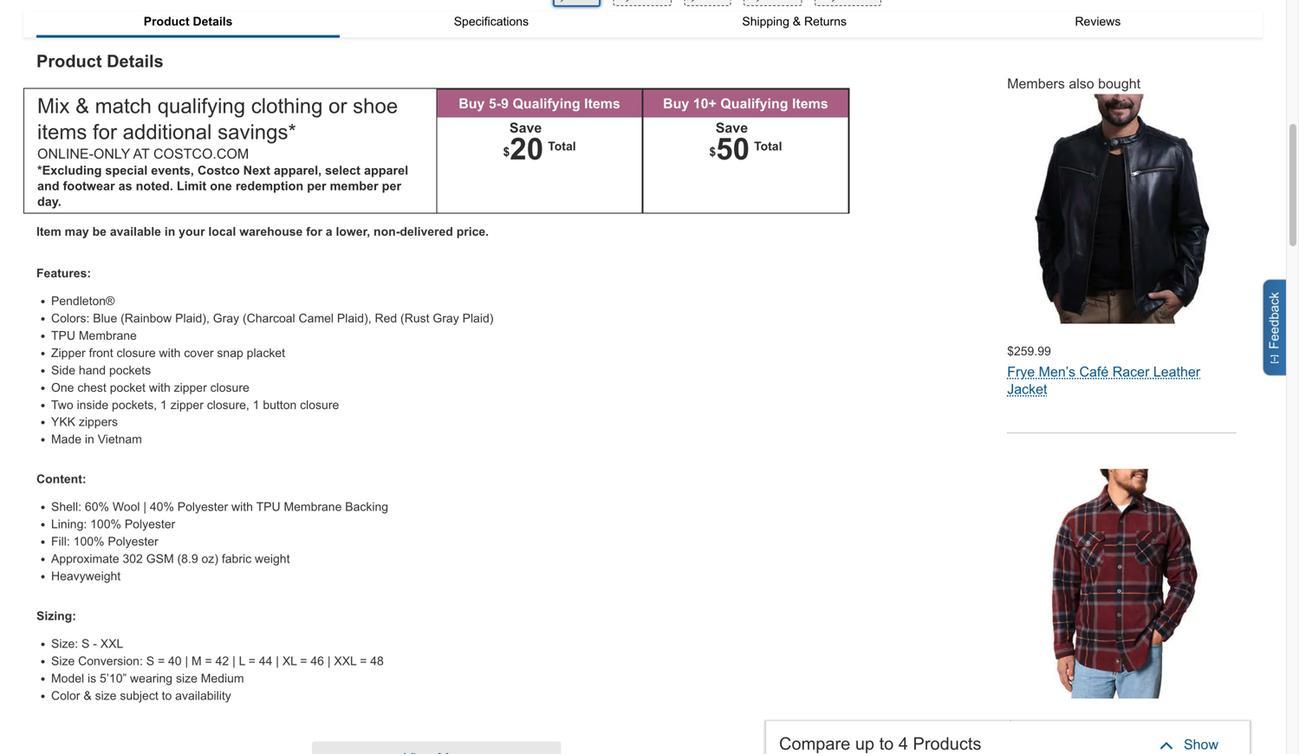 Task type: vqa. For each thing, say whether or not it's contained in the screenshot.
topmost closure
yes



Task type: locate. For each thing, give the bounding box(es) containing it.
size: s - xxl size conversion: s = 40 | m = 42 | l = 44 | xl = 46 | xxl = 48 model is 5'10" wearing size medium color & size subject to availability
[[51, 637, 384, 703]]

zipper left closure,
[[171, 398, 204, 412]]

= left 46
[[300, 655, 307, 668]]

details up match
[[107, 52, 164, 71]]

1 vertical spatial size
[[95, 689, 117, 703]]

for
[[93, 121, 117, 144], [306, 225, 322, 238]]

0 horizontal spatial in
[[85, 433, 94, 446]]

2 qualifying from the left
[[721, 96, 789, 112]]

& down is
[[84, 689, 92, 703]]

60%
[[85, 500, 109, 514]]

2 total from the left
[[754, 140, 782, 153]]

0 horizontal spatial size
[[95, 689, 117, 703]]

lower,
[[336, 225, 370, 238]]

2 vertical spatial with
[[232, 500, 253, 514]]

polyester
[[178, 500, 228, 514], [125, 518, 175, 531], [108, 535, 158, 549]]

shipping
[[743, 15, 790, 28]]

46
[[311, 655, 324, 668]]

tpu inside shell: 60% wool | 40% polyester with tpu membrane backing lining: 100% polyester fill: 100% polyester approximate 302 gsm (8.9 oz) fabric weight heavyweight
[[256, 500, 281, 514]]

1 horizontal spatial $
[[710, 145, 716, 159]]

plaid), up cover at the top
[[175, 312, 210, 325]]

0 vertical spatial size
[[176, 672, 198, 686]]

1 horizontal spatial buy
[[663, 96, 690, 112]]

save
[[510, 120, 542, 136], [716, 120, 748, 136]]

0 horizontal spatial for
[[93, 121, 117, 144]]

1 horizontal spatial save
[[716, 120, 748, 136]]

frye men's café racer leather jacket link
[[1008, 364, 1201, 397]]

| right 46
[[328, 655, 331, 668]]

in left your at the left of the page
[[165, 225, 175, 238]]

wearing
[[130, 672, 173, 686]]

0 horizontal spatial per
[[307, 179, 327, 193]]

1 horizontal spatial items
[[792, 96, 829, 112]]

4
[[899, 734, 909, 753]]

buy left 5-
[[459, 96, 485, 112]]

polyester up "302"
[[108, 535, 158, 549]]

product details up match
[[36, 52, 164, 71]]

gray right (rust
[[433, 312, 459, 325]]

to inside compare products region
[[880, 734, 894, 753]]

2 vertical spatial &
[[84, 689, 92, 703]]

0 vertical spatial tpu
[[51, 329, 75, 342]]

= left 40 on the left bottom
[[158, 655, 165, 668]]

0 vertical spatial s
[[82, 637, 90, 651]]

0 horizontal spatial qualifying
[[513, 96, 581, 112]]

plaid), left red
[[337, 312, 372, 325]]

1 horizontal spatial size
[[176, 672, 198, 686]]

total inside $ 20 total
[[548, 140, 576, 153]]

1 qualifying from the left
[[513, 96, 581, 112]]

0 vertical spatial product details
[[144, 15, 233, 28]]

warehouse
[[239, 225, 303, 238]]

= right l
[[249, 655, 256, 668]]

0 horizontal spatial gray
[[213, 312, 239, 325]]

as
[[118, 179, 132, 193]]

closure
[[117, 346, 156, 360], [210, 381, 250, 394], [300, 398, 339, 412]]

$ inside $ 20 total
[[503, 145, 510, 159]]

0 vertical spatial &
[[793, 15, 801, 28]]

1 vertical spatial closure
[[210, 381, 250, 394]]

0 horizontal spatial $
[[503, 145, 510, 159]]

total right 50
[[754, 140, 782, 153]]

size down the m
[[176, 672, 198, 686]]

=
[[158, 655, 165, 668], [205, 655, 212, 668], [249, 655, 256, 668], [300, 655, 307, 668], [360, 655, 367, 668]]

1 vertical spatial &
[[75, 95, 89, 118]]

shipping & returns link
[[643, 11, 947, 31]]

shell:
[[51, 500, 82, 514]]

medium
[[201, 672, 244, 686]]

next
[[243, 164, 270, 177]]

items inside buy 5-9 qualifying items save
[[584, 96, 621, 112]]

model
[[51, 672, 84, 686]]

2 save from the left
[[716, 120, 748, 136]]

membrane down blue
[[79, 329, 137, 342]]

1 vertical spatial polyester
[[125, 518, 175, 531]]

None radio
[[553, 0, 601, 7], [613, 0, 672, 6], [815, 0, 882, 6], [553, 0, 601, 7], [613, 0, 672, 6], [815, 0, 882, 6]]

shipping & returns
[[743, 15, 847, 28]]

approximate
[[51, 552, 119, 566]]

freedom foundry men's plaid fleece shirt image
[[1008, 469, 1237, 699]]

for up only
[[93, 121, 117, 144]]

buy left 10+
[[663, 96, 690, 112]]

pockets,
[[112, 398, 157, 412]]

closure right button
[[300, 398, 339, 412]]

closure up pockets
[[117, 346, 156, 360]]

costco
[[198, 164, 240, 177]]

per
[[307, 179, 327, 193], [382, 179, 401, 193]]

pendleton® colors: blue (rainbow plaid), gray (charcoal camel plaid), red (rust gray plaid) tpu membrane zipper front closure with cover snap placket side hand pockets one chest pocket with zipper closure two inside pockets, 1 zipper closure, 1 button closure ykk zippers made in vietnam
[[51, 294, 494, 446]]

None button
[[312, 742, 561, 754]]

made
[[51, 433, 82, 446]]

s up wearing in the bottom of the page
[[146, 655, 154, 668]]

1 horizontal spatial plaid),
[[337, 312, 372, 325]]

& for mix
[[75, 95, 89, 118]]

| left 40%
[[143, 500, 147, 514]]

sizing:
[[36, 610, 76, 623]]

snap
[[217, 346, 243, 360]]

cover
[[184, 346, 214, 360]]

weight
[[255, 552, 290, 566]]

save inside 'buy 10+ qualifying items save'
[[716, 120, 748, 136]]

for left a
[[306, 225, 322, 238]]

m
[[192, 655, 202, 668]]

apparel
[[364, 164, 409, 177]]

qualifying inside 'buy 10+ qualifying items save'
[[721, 96, 789, 112]]

buy
[[459, 96, 485, 112], [663, 96, 690, 112]]

pockets
[[109, 364, 151, 377]]

to down wearing in the bottom of the page
[[162, 689, 172, 703]]

0 vertical spatial xxl
[[100, 637, 123, 651]]

44
[[259, 655, 273, 668]]

1 vertical spatial tpu
[[256, 500, 281, 514]]

0 horizontal spatial tpu
[[51, 329, 75, 342]]

qualifying
[[158, 95, 245, 118]]

qualifying right 9
[[513, 96, 581, 112]]

1 horizontal spatial qualifying
[[721, 96, 789, 112]]

events,
[[151, 164, 194, 177]]

closure,
[[207, 398, 250, 412]]

pendleton®
[[51, 294, 115, 308]]

total
[[548, 140, 576, 153], [754, 140, 782, 153]]

0 horizontal spatial product
[[36, 52, 102, 71]]

oz)
[[202, 552, 218, 566]]

xl
[[282, 655, 297, 668]]

1 horizontal spatial product
[[144, 15, 190, 28]]

302
[[123, 552, 143, 566]]

s left -
[[82, 637, 90, 651]]

(8.9
[[177, 552, 198, 566]]

1 horizontal spatial membrane
[[284, 500, 342, 514]]

s
[[82, 637, 90, 651], [146, 655, 154, 668]]

2 buy from the left
[[663, 96, 690, 112]]

1 vertical spatial product
[[36, 52, 102, 71]]

| inside shell: 60% wool | 40% polyester with tpu membrane backing lining: 100% polyester fill: 100% polyester approximate 302 gsm (8.9 oz) fabric weight heavyweight
[[143, 500, 147, 514]]

option group
[[553, 0, 940, 15]]

product details link
[[36, 11, 340, 35]]

polyester down 40%
[[125, 518, 175, 531]]

= left the 48
[[360, 655, 367, 668]]

0 vertical spatial to
[[162, 689, 172, 703]]

buy 10+ qualifying items save
[[663, 96, 829, 136]]

gray up snap
[[213, 312, 239, 325]]

zipper
[[51, 346, 86, 360]]

size down the 5'10"
[[95, 689, 117, 703]]

0 horizontal spatial closure
[[117, 346, 156, 360]]

1 horizontal spatial 1
[[253, 398, 260, 412]]

racer
[[1113, 364, 1150, 380]]

0 vertical spatial details
[[193, 15, 233, 28]]

1 horizontal spatial for
[[306, 225, 322, 238]]

with up pockets,
[[149, 381, 171, 394]]

$ inside $ 50 total
[[710, 145, 716, 159]]

0 horizontal spatial buy
[[459, 96, 485, 112]]

1 left button
[[253, 398, 260, 412]]

2 gray from the left
[[433, 312, 459, 325]]

bought
[[1099, 76, 1141, 92]]

closure up closure,
[[210, 381, 250, 394]]

qualifying up $ 50 total
[[721, 96, 789, 112]]

| left l
[[232, 655, 236, 668]]

in down zippers
[[85, 433, 94, 446]]

a
[[326, 225, 333, 238]]

1 horizontal spatial per
[[382, 179, 401, 193]]

mix & match qualifying clothing or shoe items for additional savings* online-only at costco.com *excluding special events, costco next apparel, select apparel and footwear as noted. limit one redemption per member per day.
[[37, 95, 409, 209]]

pocket
[[110, 381, 146, 394]]

feedback
[[1268, 292, 1282, 349]]

0 vertical spatial membrane
[[79, 329, 137, 342]]

100% down 60%
[[90, 518, 121, 531]]

1 items from the left
[[584, 96, 621, 112]]

total for 50
[[754, 140, 782, 153]]

1 horizontal spatial gray
[[433, 312, 459, 325]]

0 horizontal spatial items
[[584, 96, 621, 112]]

tpu up weight
[[256, 500, 281, 514]]

2 items from the left
[[792, 96, 829, 112]]

0 horizontal spatial total
[[548, 140, 576, 153]]

1 save from the left
[[510, 120, 542, 136]]

0 horizontal spatial membrane
[[79, 329, 137, 342]]

details up qualifying
[[193, 15, 233, 28]]

0 vertical spatial for
[[93, 121, 117, 144]]

0 horizontal spatial to
[[162, 689, 172, 703]]

1 vertical spatial for
[[306, 225, 322, 238]]

1 vertical spatial 100%
[[73, 535, 104, 549]]

$ down 10+
[[710, 145, 716, 159]]

0 horizontal spatial details
[[107, 52, 164, 71]]

and
[[37, 179, 59, 193]]

total right the 20
[[548, 140, 576, 153]]

= right the m
[[205, 655, 212, 668]]

1 vertical spatial details
[[107, 52, 164, 71]]

0 horizontal spatial save
[[510, 120, 542, 136]]

membrane left the backing
[[284, 500, 342, 514]]

café
[[1080, 364, 1109, 380]]

membrane inside shell: 60% wool | 40% polyester with tpu membrane backing lining: 100% polyester fill: 100% polyester approximate 302 gsm (8.9 oz) fabric weight heavyweight
[[284, 500, 342, 514]]

colors:
[[51, 312, 90, 325]]

membrane
[[79, 329, 137, 342], [284, 500, 342, 514]]

zipper down cover at the top
[[174, 381, 207, 394]]

footwear
[[63, 179, 115, 193]]

feedback link
[[1263, 279, 1294, 376]]

1 vertical spatial xxl
[[334, 655, 357, 668]]

0 vertical spatial in
[[165, 225, 175, 238]]

1 vertical spatial s
[[146, 655, 154, 668]]

(rainbow
[[121, 312, 172, 325]]

5 = from the left
[[360, 655, 367, 668]]

2 horizontal spatial closure
[[300, 398, 339, 412]]

4 = from the left
[[300, 655, 307, 668]]

with left cover at the top
[[159, 346, 181, 360]]

2 plaid), from the left
[[337, 312, 372, 325]]

1 right pockets,
[[160, 398, 167, 412]]

in
[[165, 225, 175, 238], [85, 433, 94, 446]]

1 horizontal spatial to
[[880, 734, 894, 753]]

shoe
[[353, 95, 398, 118]]

product details up qualifying
[[144, 15, 233, 28]]

$12.99
[[1008, 720, 1045, 733]]

total inside $ 50 total
[[754, 140, 782, 153]]

0 vertical spatial closure
[[117, 346, 156, 360]]

size
[[176, 672, 198, 686], [95, 689, 117, 703]]

size
[[51, 655, 75, 668]]

1 horizontal spatial total
[[754, 140, 782, 153]]

& left returns
[[793, 15, 801, 28]]

9
[[501, 96, 509, 112]]

per down apparel,
[[307, 179, 327, 193]]

for inside mix & match qualifying clothing or shoe items for additional savings* online-only at costco.com *excluding special events, costco next apparel, select apparel and footwear as noted. limit one redemption per member per day.
[[93, 121, 117, 144]]

per down apparel
[[382, 179, 401, 193]]

& inside mix & match qualifying clothing or shoe items for additional savings* online-only at costco.com *excluding special events, costco next apparel, select apparel and footwear as noted. limit one redemption per member per day.
[[75, 95, 89, 118]]

1 $ from the left
[[503, 145, 510, 159]]

| right 44
[[276, 655, 279, 668]]

xxl right 46
[[334, 655, 357, 668]]

tpu up the zipper
[[51, 329, 75, 342]]

$ down 9
[[503, 145, 510, 159]]

1 vertical spatial membrane
[[284, 500, 342, 514]]

100%
[[90, 518, 121, 531], [73, 535, 104, 549]]

heavyweight
[[51, 570, 121, 583]]

buy inside buy 5-9 qualifying items save
[[459, 96, 485, 112]]

1 horizontal spatial tpu
[[256, 500, 281, 514]]

item
[[36, 225, 61, 238]]

& for shipping
[[793, 15, 801, 28]]

0 horizontal spatial plaid),
[[175, 312, 210, 325]]

xxl right -
[[100, 637, 123, 651]]

0 horizontal spatial 1
[[160, 398, 167, 412]]

1 vertical spatial to
[[880, 734, 894, 753]]

& right mix
[[75, 95, 89, 118]]

buy inside 'buy 10+ qualifying items save'
[[663, 96, 690, 112]]

or
[[329, 95, 347, 118]]

membrane inside pendleton® colors: blue (rainbow plaid), gray (charcoal camel plaid), red (rust gray plaid) tpu membrane zipper front closure with cover snap placket side hand pockets one chest pocket with zipper closure two inside pockets, 1 zipper closure, 1 button closure ykk zippers made in vietnam
[[79, 329, 137, 342]]

1 horizontal spatial details
[[193, 15, 233, 28]]

2 $ from the left
[[710, 145, 716, 159]]

polyester right 40%
[[178, 500, 228, 514]]

1 vertical spatial in
[[85, 433, 94, 446]]

100% up the approximate
[[73, 535, 104, 549]]

1 total from the left
[[548, 140, 576, 153]]

blue
[[93, 312, 117, 325]]

buy for 50
[[663, 96, 690, 112]]

to left 4
[[880, 734, 894, 753]]

side
[[51, 364, 75, 377]]

match
[[95, 95, 152, 118]]

to
[[162, 689, 172, 703], [880, 734, 894, 753]]

1 horizontal spatial closure
[[210, 381, 250, 394]]

for for warehouse
[[306, 225, 322, 238]]

compare products region
[[766, 721, 1250, 754]]

with up fabric
[[232, 500, 253, 514]]

items
[[584, 96, 621, 112], [792, 96, 829, 112]]

3 = from the left
[[249, 655, 256, 668]]

1 buy from the left
[[459, 96, 485, 112]]

None radio
[[685, 0, 731, 6], [744, 0, 803, 6], [685, 0, 731, 6], [744, 0, 803, 6]]

tpu
[[51, 329, 75, 342], [256, 500, 281, 514]]



Task type: describe. For each thing, give the bounding box(es) containing it.
also
[[1069, 76, 1095, 92]]

1 vertical spatial with
[[149, 381, 171, 394]]

0 vertical spatial product
[[144, 15, 190, 28]]

specifications link
[[340, 11, 643, 31]]

2 = from the left
[[205, 655, 212, 668]]

1 horizontal spatial in
[[165, 225, 175, 238]]

plaid)
[[463, 312, 494, 325]]

for for items
[[93, 121, 117, 144]]

10+
[[693, 96, 717, 112]]

20
[[510, 132, 544, 166]]

$ for 20
[[503, 145, 510, 159]]

1 1 from the left
[[160, 398, 167, 412]]

0 vertical spatial 100%
[[90, 518, 121, 531]]

to inside size: s - xxl size conversion: s = 40 | m = 42 | l = 44 | xl = 46 | xxl = 48 model is 5'10" wearing size medium color & size subject to availability
[[162, 689, 172, 703]]

availability
[[175, 689, 231, 703]]

save inside buy 5-9 qualifying items save
[[510, 120, 542, 136]]

zippers
[[79, 416, 118, 429]]

inside
[[77, 398, 109, 412]]

show
[[1184, 737, 1219, 753]]

available
[[110, 225, 161, 238]]

vietnam
[[98, 433, 142, 446]]

& inside size: s - xxl size conversion: s = 40 | m = 42 | l = 44 | xl = 46 | xxl = 48 model is 5'10" wearing size medium color & size subject to availability
[[84, 689, 92, 703]]

be
[[92, 225, 107, 238]]

select
[[325, 164, 361, 177]]

$ 50 total
[[710, 132, 782, 166]]

limit
[[177, 179, 207, 193]]

in inside pendleton® colors: blue (rainbow plaid), gray (charcoal camel plaid), red (rust gray plaid) tpu membrane zipper front closure with cover snap placket side hand pockets one chest pocket with zipper closure two inside pockets, 1 zipper closure, 1 button closure ykk zippers made in vietnam
[[85, 433, 94, 446]]

frye men's café racer leather jacket image
[[1008, 94, 1237, 324]]

backing
[[345, 500, 388, 514]]

1 vertical spatial zipper
[[171, 398, 204, 412]]

returns
[[805, 15, 847, 28]]

specifications
[[454, 15, 529, 28]]

compare up to 4 products
[[779, 734, 982, 753]]

buy for 20
[[459, 96, 485, 112]]

is
[[88, 672, 96, 686]]

(charcoal
[[243, 312, 295, 325]]

one
[[210, 179, 232, 193]]

48
[[370, 655, 384, 668]]

price.
[[457, 225, 489, 238]]

2 vertical spatial polyester
[[108, 535, 158, 549]]

0 horizontal spatial xxl
[[100, 637, 123, 651]]

42
[[216, 655, 229, 668]]

1 gray from the left
[[213, 312, 239, 325]]

gsm
[[146, 552, 174, 566]]

local
[[208, 225, 236, 238]]

conversion:
[[78, 655, 143, 668]]

40
[[168, 655, 182, 668]]

1 vertical spatial product details
[[36, 52, 164, 71]]

0 vertical spatial with
[[159, 346, 181, 360]]

may
[[65, 225, 89, 238]]

2 1 from the left
[[253, 398, 260, 412]]

*excluding
[[37, 164, 102, 177]]

additional
[[123, 121, 212, 144]]

1 = from the left
[[158, 655, 165, 668]]

show button
[[1157, 734, 1224, 754]]

chest
[[77, 381, 106, 394]]

men's
[[1039, 364, 1076, 380]]

fill:
[[51, 535, 70, 549]]

savings*
[[218, 121, 296, 144]]

1 plaid), from the left
[[175, 312, 210, 325]]

0 vertical spatial zipper
[[174, 381, 207, 394]]

0 vertical spatial polyester
[[178, 500, 228, 514]]

reviews link
[[947, 11, 1250, 31]]

wool
[[113, 500, 140, 514]]

1 per from the left
[[307, 179, 327, 193]]

noted.
[[136, 179, 173, 193]]

$ 20 total
[[503, 132, 576, 166]]

2 vertical spatial closure
[[300, 398, 339, 412]]

$ for 50
[[710, 145, 716, 159]]

compare
[[779, 734, 851, 753]]

0 horizontal spatial s
[[82, 637, 90, 651]]

front
[[89, 346, 113, 360]]

| left the m
[[185, 655, 188, 668]]

subject
[[120, 689, 158, 703]]

delivered
[[400, 225, 453, 238]]

leather
[[1154, 364, 1201, 380]]

1 horizontal spatial xxl
[[334, 655, 357, 668]]

reviews
[[1076, 15, 1121, 28]]

$259.99 frye men's café racer leather jacket
[[1008, 345, 1201, 397]]

items
[[37, 121, 87, 144]]

only
[[94, 146, 130, 162]]

clothing
[[251, 95, 323, 118]]

camel
[[299, 312, 334, 325]]

5-
[[489, 96, 501, 112]]

items inside 'buy 10+ qualifying items save'
[[792, 96, 829, 112]]

-
[[93, 637, 97, 651]]

members also bought
[[1008, 76, 1141, 92]]

2 per from the left
[[382, 179, 401, 193]]

button
[[263, 398, 297, 412]]

l
[[239, 655, 245, 668]]

your
[[179, 225, 205, 238]]

products
[[913, 734, 982, 753]]

frye
[[1008, 364, 1035, 380]]

lining:
[[51, 518, 87, 531]]

50
[[716, 132, 750, 166]]

members
[[1008, 76, 1065, 92]]

qualifying inside buy 5-9 qualifying items save
[[513, 96, 581, 112]]

total for 20
[[548, 140, 576, 153]]

member
[[330, 179, 379, 193]]

40%
[[150, 500, 174, 514]]

with inside shell: 60% wool | 40% polyester with tpu membrane backing lining: 100% polyester fill: 100% polyester approximate 302 gsm (8.9 oz) fabric weight heavyweight
[[232, 500, 253, 514]]

at
[[133, 146, 150, 162]]

1 horizontal spatial s
[[146, 655, 154, 668]]

shell: 60% wool | 40% polyester with tpu membrane backing lining: 100% polyester fill: 100% polyester approximate 302 gsm (8.9 oz) fabric weight heavyweight
[[51, 500, 388, 583]]

content:
[[36, 473, 86, 486]]

tpu inside pendleton® colors: blue (rainbow plaid), gray (charcoal camel plaid), red (rust gray plaid) tpu membrane zipper front closure with cover snap placket side hand pockets one chest pocket with zipper closure two inside pockets, 1 zipper closure, 1 button closure ykk zippers made in vietnam
[[51, 329, 75, 342]]

mix
[[37, 95, 70, 118]]

special
[[105, 164, 148, 177]]

day.
[[37, 195, 61, 209]]

size:
[[51, 637, 78, 651]]



